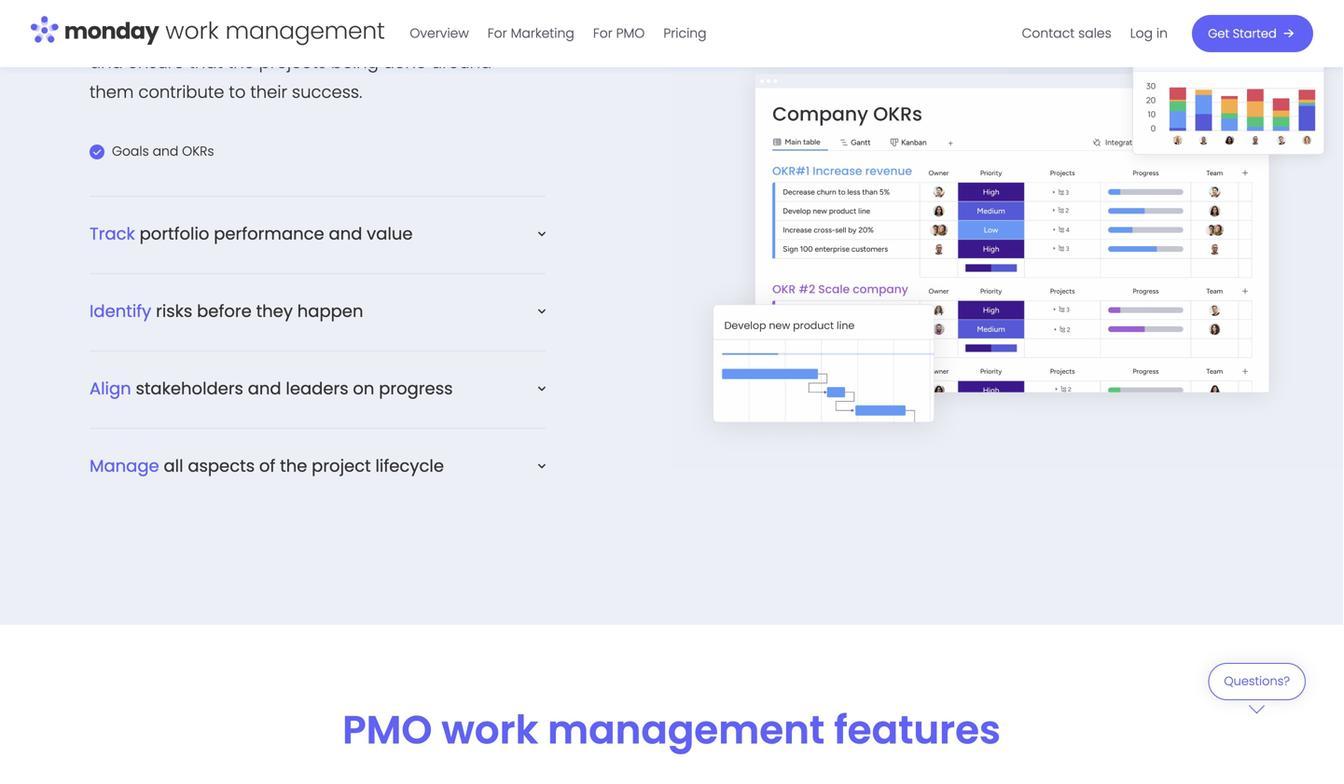 Task type: locate. For each thing, give the bounding box(es) containing it.
1 horizontal spatial for
[[593, 24, 613, 42]]

log in link
[[1121, 19, 1177, 49]]

1 horizontal spatial pmo
[[616, 24, 645, 42]]

they
[[256, 299, 293, 323]]

questions?
[[1224, 673, 1290, 690]]

marketing
[[511, 24, 575, 42]]

contribute
[[138, 80, 224, 104]]

the
[[227, 50, 254, 74], [280, 454, 307, 478]]

1 vertical spatial pmo
[[343, 703, 432, 758]]

goals and okrs
[[112, 142, 214, 160]]

contact sales link
[[1013, 19, 1121, 49]]

performance
[[214, 222, 324, 246]]

align
[[90, 377, 131, 401]]

the up to
[[227, 50, 254, 74]]

their
[[250, 80, 287, 104]]

0 vertical spatial pmo
[[616, 24, 645, 42]]

goals and okrs2 image
[[672, 17, 1344, 469]]

1 for from the left
[[488, 24, 507, 42]]

aspects
[[188, 454, 255, 478]]

all
[[164, 454, 183, 478]]

manage
[[90, 454, 159, 478]]

1 vertical spatial the
[[280, 454, 307, 478]]

and left "value"
[[329, 222, 362, 246]]

for inside 'link'
[[593, 24, 613, 42]]

for right marketing on the top left of the page
[[593, 24, 613, 42]]

around
[[431, 50, 492, 74]]

for marketing link
[[478, 19, 584, 49]]

0 horizontal spatial pmo
[[343, 703, 432, 758]]

pmo inside 'link'
[[616, 24, 645, 42]]

tab list
[[90, 222, 546, 304], [90, 299, 546, 381], [90, 377, 546, 459]]

objectives
[[425, 20, 509, 44]]

for marketing
[[488, 24, 575, 42]]

them
[[90, 80, 134, 104]]

and
[[120, 20, 154, 44], [387, 20, 420, 44], [90, 50, 123, 74], [153, 142, 179, 160], [329, 222, 362, 246], [248, 377, 281, 401]]

0 vertical spatial the
[[227, 50, 254, 74]]

and right set
[[120, 20, 154, 44]]

3 tab list from the top
[[90, 377, 546, 459]]

leaders
[[286, 377, 349, 401]]

set and track company-level goals and objectives and ensure that the projects being done around them contribute to their success. tab list
[[90, 0, 546, 227]]

progress
[[379, 377, 453, 401]]

started
[[1233, 25, 1277, 42]]

get started
[[1209, 25, 1277, 42]]

get started button
[[1192, 15, 1314, 52]]

and up done
[[387, 20, 420, 44]]

for left marketing on the top left of the page
[[488, 24, 507, 42]]

project
[[312, 454, 371, 478]]

being
[[331, 50, 379, 74]]

for pmo link
[[584, 19, 654, 49]]

the right of
[[280, 454, 307, 478]]

and down set
[[90, 50, 123, 74]]

list containing contact sales
[[1013, 0, 1177, 67]]

2 tab list from the top
[[90, 299, 546, 381]]

list
[[1013, 0, 1177, 67]]

project lifecycle image
[[672, 17, 1344, 469]]

pricing link
[[654, 19, 716, 49]]

pricing
[[664, 24, 707, 42]]

work
[[442, 703, 538, 758]]

happen
[[297, 299, 363, 323]]

2 for from the left
[[593, 24, 613, 42]]

0 horizontal spatial the
[[227, 50, 254, 74]]

overview
[[410, 24, 469, 42]]

1 tab list from the top
[[90, 222, 546, 304]]

0 horizontal spatial for
[[488, 24, 507, 42]]

pmo
[[616, 24, 645, 42], [343, 703, 432, 758]]

for
[[488, 24, 507, 42], [593, 24, 613, 42]]

manage all aspects of the project lifecycle
[[90, 454, 444, 478]]

before
[[197, 299, 252, 323]]



Task type: vqa. For each thing, say whether or not it's contained in the screenshot.
with related to efficiently
no



Task type: describe. For each thing, give the bounding box(es) containing it.
contact sales
[[1022, 24, 1112, 42]]

tab list containing identify
[[90, 299, 546, 381]]

to
[[229, 80, 246, 104]]

questions? button
[[1209, 663, 1306, 714]]

risks
[[156, 299, 193, 323]]

overview link
[[401, 19, 478, 49]]

identify
[[90, 299, 151, 323]]

pmo work management features
[[343, 703, 1001, 758]]

done
[[383, 50, 426, 74]]

set
[[90, 20, 116, 44]]

for pmo
[[593, 24, 645, 42]]

tab list containing track
[[90, 222, 546, 304]]

management
[[548, 703, 825, 758]]

lifecycle
[[376, 454, 444, 478]]

company-
[[204, 20, 294, 44]]

in
[[1157, 24, 1168, 42]]

and left okrs
[[153, 142, 179, 160]]

for for for pmo
[[593, 24, 613, 42]]

the inside set and track company-level goals and objectives and ensure that the projects being done around them contribute to their success.
[[227, 50, 254, 74]]

log in
[[1131, 24, 1168, 42]]

main element
[[401, 0, 1314, 67]]

and left leaders
[[248, 377, 281, 401]]

identify risks before they happen
[[90, 299, 363, 323]]

of
[[259, 454, 276, 478]]

for for for marketing
[[488, 24, 507, 42]]

align stakeholders and leaders on progress
[[90, 377, 453, 401]]

contact
[[1022, 24, 1075, 42]]

goals
[[336, 20, 382, 44]]

tab list containing align
[[90, 377, 546, 459]]

track
[[90, 222, 135, 246]]

track
[[158, 20, 200, 44]]

sales
[[1079, 24, 1112, 42]]

get
[[1209, 25, 1230, 42]]

okrs
[[182, 142, 214, 160]]

that
[[189, 50, 223, 74]]

features
[[834, 703, 1001, 758]]

portfolio
[[140, 222, 209, 246]]

1 horizontal spatial the
[[280, 454, 307, 478]]

goals
[[112, 142, 149, 160]]

set and track company-level goals and objectives and ensure that the projects being done around them contribute to their success.
[[90, 20, 509, 104]]

level
[[294, 20, 332, 44]]

ensure
[[127, 50, 184, 74]]

on
[[353, 377, 375, 401]]

stakeholders
[[136, 377, 243, 401]]

projects
[[259, 50, 326, 74]]

track portfolio performance and value
[[90, 222, 413, 246]]

log
[[1131, 24, 1153, 42]]

success.
[[292, 80, 362, 104]]

monday.com work management image
[[30, 12, 386, 51]]

value
[[367, 222, 413, 246]]



